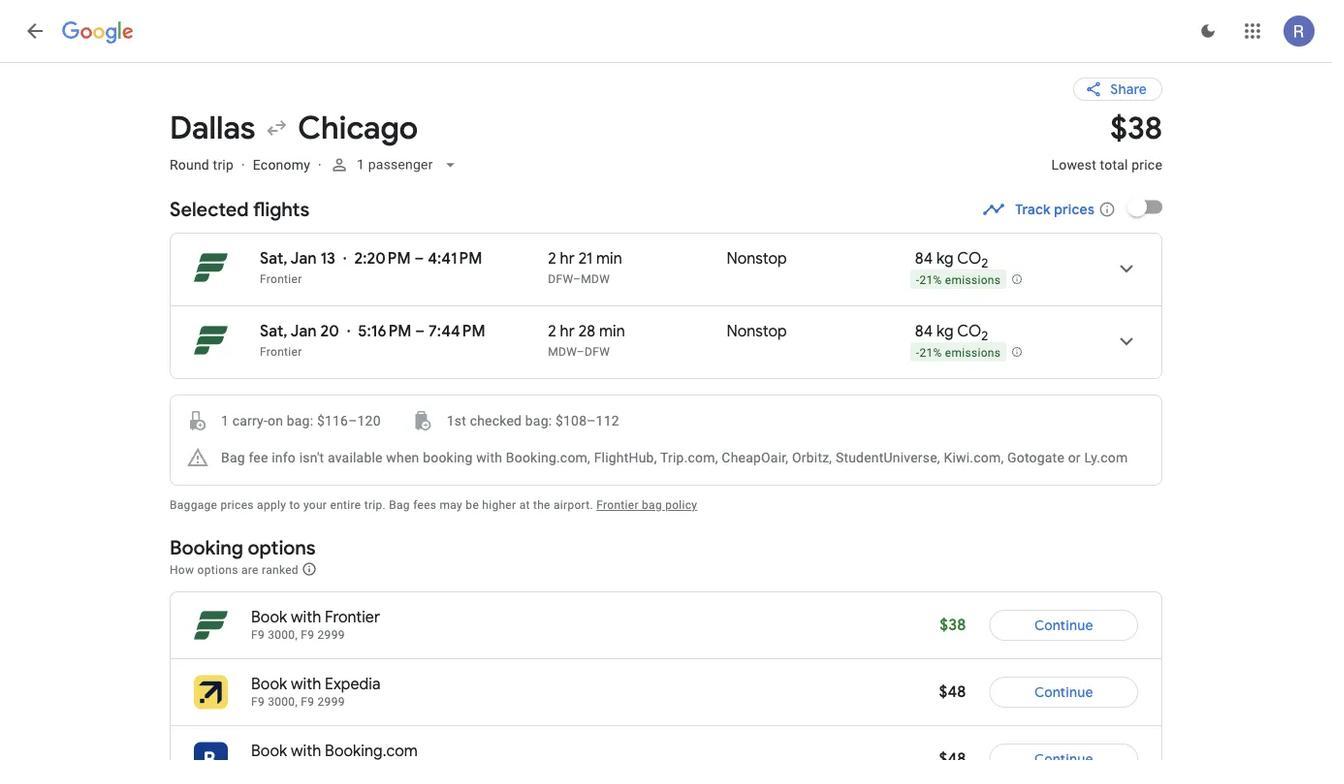 Task type: locate. For each thing, give the bounding box(es) containing it.
track prices
[[1016, 201, 1095, 218]]

bag left fee
[[221, 450, 245, 466]]

hr for 21
[[560, 249, 575, 269]]

flight details. return flight on saturday, january 20. leaves chicago midway international airport at 5:16 pm on saturday, january 20 and arrives at dallas/fort worth international airport at 7:44 pm on saturday, january 20. image
[[1104, 318, 1151, 365]]

nonstop flight. element
[[727, 249, 787, 272], [727, 322, 787, 344]]

sat, left '20'
[[260, 322, 288, 341]]

airport.
[[554, 499, 594, 512]]

continue button for $38
[[990, 602, 1139, 649]]

how options are ranked
[[170, 563, 302, 577]]

2999 inside book with frontier f9 3000, f9 2999
[[318, 629, 345, 642]]

1 horizontal spatial bag
[[389, 499, 410, 512]]

1 horizontal spatial $38
[[1111, 108, 1163, 148]]

1 passenger button
[[322, 142, 468, 188]]

with up f9 3000, f9 2999 text field
[[291, 608, 321, 628]]

2 vertical spatial with
[[291, 675, 321, 695]]

nonstop flight. element for 2 hr 21 min
[[727, 249, 787, 272]]

1st checked bag: $108–112
[[447, 413, 620, 429]]

1 vertical spatial min
[[599, 322, 626, 341]]

1 vertical spatial book
[[251, 675, 287, 695]]

booking
[[423, 450, 473, 466]]

 image right '20'
[[347, 322, 350, 341]]

ly.com
[[1085, 450, 1129, 466]]

to
[[289, 499, 300, 512]]

frontier down "sat, jan 13"
[[260, 273, 302, 286]]

3000, up book with expedia f9 3000, f9 2999
[[268, 629, 298, 642]]

1 vertical spatial -21% emissions
[[916, 346, 1001, 360]]

-21% emissions
[[916, 273, 1001, 287], [916, 346, 1001, 360]]

options for booking
[[248, 535, 316, 560]]

1 vertical spatial 1
[[221, 413, 229, 429]]

options down booking
[[197, 563, 238, 577]]

0 vertical spatial -21% emissions
[[916, 273, 1001, 287]]

jan left 13
[[291, 249, 317, 269]]

3000, for book with frontier
[[268, 629, 298, 642]]

38 us dollars element
[[1111, 108, 1163, 148]]

prices
[[1055, 201, 1095, 218], [221, 499, 254, 512]]

5:16 pm – 7:44 pm
[[358, 322, 486, 341]]

mdw
[[581, 273, 610, 286], [548, 345, 577, 359]]

0 vertical spatial 2999
[[318, 629, 345, 642]]

1 vertical spatial continue button
[[990, 669, 1139, 716]]

1 horizontal spatial mdw
[[581, 273, 610, 286]]

0 vertical spatial nonstop
[[727, 249, 787, 269]]

0 vertical spatial continue
[[1035, 617, 1094, 634]]

Departure time: 5:16 PM. text field
[[358, 322, 412, 341]]

 image right 'trip'
[[242, 157, 245, 173]]

1 horizontal spatial 1
[[357, 157, 365, 173]]

2999
[[318, 629, 345, 642], [318, 696, 345, 709]]

dfw down 28
[[585, 345, 610, 359]]

21%
[[920, 273, 942, 287], [920, 346, 942, 360]]

booking
[[170, 535, 243, 560]]

flighthub,
[[594, 450, 657, 466]]

1 84 from the top
[[916, 249, 933, 269]]

mdw up $108–112
[[548, 345, 577, 359]]

1 vertical spatial nonstop flight. element
[[727, 322, 787, 344]]

1 horizontal spatial dfw
[[585, 345, 610, 359]]

1 vertical spatial mdw
[[548, 345, 577, 359]]

0 vertical spatial 48 us dollars text field
[[939, 682, 967, 702]]

frontier up f9 3000, f9 2999 text field
[[325, 608, 380, 628]]

hr for 28
[[560, 322, 575, 341]]

min for 2 hr 21 min
[[597, 249, 623, 269]]

84 for 2 hr 28 min
[[916, 322, 933, 341]]

0 horizontal spatial $38
[[940, 616, 967, 635]]

price
[[1132, 157, 1163, 173]]

0 vertical spatial  image
[[242, 157, 245, 173]]

0 vertical spatial jan
[[291, 249, 317, 269]]

0 vertical spatial options
[[248, 535, 316, 560]]

1 vertical spatial 3000,
[[268, 696, 298, 709]]

0 vertical spatial nonstop flight. element
[[727, 249, 787, 272]]

1
[[357, 157, 365, 173], [221, 413, 229, 429]]

1 vertical spatial hr
[[560, 322, 575, 341]]

2 2999 from the top
[[318, 696, 345, 709]]

2 48 us dollars text field from the top
[[939, 749, 967, 762]]

sat, for sat, jan 20
[[260, 322, 288, 341]]

1 emissions from the top
[[946, 273, 1001, 287]]

2 hr from the top
[[560, 322, 575, 341]]

2 84 from the top
[[916, 322, 933, 341]]

 image
[[318, 157, 322, 173]]

– left arrival time: 4:41 pm. text box
[[415, 249, 424, 269]]

2999 up expedia
[[318, 629, 345, 642]]

1 84 kg co 2 from the top
[[916, 249, 989, 271]]

hr inside 2 hr 21 min dfw – mdw
[[560, 249, 575, 269]]

policy
[[666, 499, 698, 512]]

min
[[597, 249, 623, 269], [599, 322, 626, 341]]

$116–120
[[317, 413, 381, 429]]

2 21% from the top
[[920, 346, 942, 360]]

booking.com,
[[506, 450, 591, 466]]

1 horizontal spatial bag:
[[526, 413, 552, 429]]

0 vertical spatial -
[[916, 273, 920, 287]]

none text field containing $38
[[1052, 108, 1163, 190]]

2 sat, from the top
[[260, 322, 288, 341]]

1 nonstop from the top
[[727, 249, 787, 269]]

-
[[916, 273, 920, 287], [916, 346, 920, 360]]

1 vertical spatial continue
[[1035, 684, 1094, 701]]

2
[[548, 249, 557, 269], [982, 255, 989, 271], [548, 322, 557, 341], [982, 328, 989, 344]]

0 horizontal spatial 1
[[221, 413, 229, 429]]

hr inside 2 hr 28 min mdw – dfw
[[560, 322, 575, 341]]

0 vertical spatial 84
[[916, 249, 933, 269]]

1 48 us dollars text field from the top
[[939, 682, 967, 702]]

1 -21% emissions from the top
[[916, 273, 1001, 287]]

1 horizontal spatial prices
[[1055, 201, 1095, 218]]

jan
[[291, 249, 317, 269], [291, 322, 317, 341]]

0 horizontal spatial options
[[197, 563, 238, 577]]

chicago
[[298, 108, 418, 148]]

1 vertical spatial -
[[916, 346, 920, 360]]

with inside book with frontier f9 3000, f9 2999
[[291, 608, 321, 628]]

higher
[[482, 499, 516, 512]]

3000, for book with expedia
[[268, 696, 298, 709]]

2 84 kg co 2 from the top
[[916, 322, 989, 344]]

1 for 1 carry-on bag: $116–120
[[221, 413, 229, 429]]

2 -21% emissions from the top
[[916, 346, 1001, 360]]

$38 for $38
[[940, 616, 967, 635]]

frontier
[[260, 273, 302, 286], [260, 345, 302, 359], [597, 499, 639, 512], [325, 608, 380, 628]]

departing flight on saturday, january 13. leaves dallas/fort worth international airport at 2:20 pm on saturday, january 13 and arrives at chicago midway international airport at 4:41 pm on saturday, january 13. element
[[260, 249, 483, 269]]

– right 5:16 pm text box
[[416, 322, 425, 341]]

0 vertical spatial book
[[251, 608, 287, 628]]

2999 for expedia
[[318, 696, 345, 709]]

0 horizontal spatial bag
[[221, 450, 245, 466]]

0 horizontal spatial dfw
[[548, 273, 573, 286]]

1 continue from the top
[[1035, 617, 1094, 634]]

1 vertical spatial kg
[[937, 322, 954, 341]]

2 3000, from the top
[[268, 696, 298, 709]]

2 book from the top
[[251, 675, 287, 695]]

0 vertical spatial co
[[958, 249, 982, 269]]

2 kg from the top
[[937, 322, 954, 341]]

1 kg from the top
[[937, 249, 954, 269]]

$48
[[939, 682, 967, 702]]

bag: inside first checked bag costs between 108 us dollars and 112 us dollars element
[[526, 413, 552, 429]]

options for how
[[197, 563, 238, 577]]

kg
[[937, 249, 954, 269], [937, 322, 954, 341]]

48 us dollars text field down "$48"
[[939, 749, 967, 762]]

1 sat, from the top
[[260, 249, 288, 269]]

2999 inside book with expedia f9 3000, f9 2999
[[318, 696, 345, 709]]

– down 21
[[573, 273, 581, 286]]

with up flight numbers f9 3000, f9 2999 text field
[[291, 675, 321, 695]]

1 jan from the top
[[291, 249, 317, 269]]

1 down chicago
[[357, 157, 365, 173]]

1 vertical spatial with
[[291, 608, 321, 628]]

0 horizontal spatial bag:
[[287, 413, 314, 429]]

track
[[1016, 201, 1051, 218]]

0 vertical spatial sat,
[[260, 249, 288, 269]]

1 bag: from the left
[[287, 413, 314, 429]]

21% for 2 hr 21 min
[[920, 273, 942, 287]]

1 vertical spatial dfw
[[585, 345, 610, 359]]

0 vertical spatial $38
[[1111, 108, 1163, 148]]

sat,
[[260, 249, 288, 269], [260, 322, 288, 341]]

1 vertical spatial emissions
[[946, 346, 1001, 360]]

0 vertical spatial continue button
[[990, 602, 1139, 649]]

mdw inside 2 hr 21 min dfw – mdw
[[581, 273, 610, 286]]

1 vertical spatial jan
[[291, 322, 317, 341]]

0 vertical spatial prices
[[1055, 201, 1095, 218]]

continue button
[[990, 602, 1139, 649], [990, 669, 1139, 716]]

0 vertical spatial mdw
[[581, 273, 610, 286]]

kg for 2 hr 28 min
[[937, 322, 954, 341]]

trip.com,
[[661, 450, 718, 466]]

1 nonstop flight. element from the top
[[727, 249, 787, 272]]

gotogate
[[1008, 450, 1065, 466]]

-21% emissions for 2 hr 21 min
[[916, 273, 1001, 287]]

bag
[[221, 450, 245, 466], [389, 499, 410, 512]]

0 vertical spatial bag
[[221, 450, 245, 466]]

1 vertical spatial 21%
[[920, 346, 942, 360]]

1 vertical spatial nonstop
[[727, 322, 787, 341]]

2 continue button from the top
[[990, 669, 1139, 716]]

entire
[[330, 499, 361, 512]]

options up ranked
[[248, 535, 316, 560]]

$38 inside $38 lowest total price
[[1111, 108, 1163, 148]]

apply
[[257, 499, 286, 512]]

1 vertical spatial $38
[[940, 616, 967, 635]]

min inside 2 hr 28 min mdw – dfw
[[599, 322, 626, 341]]

0 vertical spatial with
[[476, 450, 503, 466]]

list containing sat, jan 13
[[171, 234, 1162, 378]]

2 jan from the top
[[291, 322, 317, 341]]

change appearance image
[[1185, 8, 1232, 54]]

0 vertical spatial dfw
[[548, 273, 573, 286]]

info
[[272, 450, 296, 466]]

1 vertical spatial  image
[[347, 322, 350, 341]]

flights
[[253, 197, 310, 222]]

sat, down flights
[[260, 249, 288, 269]]

0 vertical spatial 1
[[357, 157, 365, 173]]

$38 up "$48"
[[940, 616, 967, 635]]

kg for 2 hr 21 min
[[937, 249, 954, 269]]

84
[[916, 249, 933, 269], [916, 322, 933, 341]]

min right 28
[[599, 322, 626, 341]]

1 - from the top
[[916, 273, 920, 287]]

0 vertical spatial hr
[[560, 249, 575, 269]]

2 nonstop from the top
[[727, 322, 787, 341]]

bag right trip.
[[389, 499, 410, 512]]

2 nonstop flight. element from the top
[[727, 322, 787, 344]]

2 emissions from the top
[[946, 346, 1001, 360]]

ranked
[[262, 563, 299, 577]]

1 2999 from the top
[[318, 629, 345, 642]]

with inside book with expedia f9 3000, f9 2999
[[291, 675, 321, 695]]

0 vertical spatial emissions
[[946, 273, 1001, 287]]

Arrival time: 4:41 PM. text field
[[428, 249, 483, 269]]

1 vertical spatial 84 kg co 2
[[916, 322, 989, 344]]

dfw up 2 hr 28 min mdw – dfw
[[548, 273, 573, 286]]

return flight on saturday, january 20. leaves chicago midway international airport at 5:16 pm on saturday, january 20 and arrives at dallas/fort worth international airport at 7:44 pm on saturday, january 20. element
[[260, 322, 486, 341]]

0 horizontal spatial prices
[[221, 499, 254, 512]]

48 US dollars text field
[[939, 682, 967, 702], [939, 749, 967, 762]]

flight details. departing flight on saturday, january 13. leaves dallas/fort worth international airport at 2:20 pm on saturday, january 13 and arrives at chicago midway international airport at 4:41 pm on saturday, january 13. image
[[1104, 245, 1151, 292]]

1 co from the top
[[958, 249, 982, 269]]

2 - from the top
[[916, 346, 920, 360]]

dfw
[[548, 273, 573, 286], [585, 345, 610, 359]]

1 vertical spatial 48 us dollars text field
[[939, 749, 967, 762]]

expedia
[[325, 675, 381, 695]]

0 vertical spatial 21%
[[920, 273, 942, 287]]

hr
[[560, 249, 575, 269], [560, 322, 575, 341]]

book with frontier f9 3000, f9 2999
[[251, 608, 380, 642]]

$38 lowest total price
[[1052, 108, 1163, 173]]

fees
[[413, 499, 437, 512]]

kiwi.com,
[[944, 450, 1004, 466]]

1 inside popup button
[[357, 157, 365, 173]]

None text field
[[1052, 108, 1163, 190]]

when
[[386, 450, 420, 466]]

prices left learn more about tracked prices "icon" in the right of the page
[[1055, 201, 1095, 218]]

3000, down f9 3000, f9 2999 text field
[[268, 696, 298, 709]]

$38 up price at right
[[1111, 108, 1163, 148]]

Arrival time: 7:44 PM. text field
[[429, 322, 486, 341]]

baggage
[[170, 499, 217, 512]]

jan left '20'
[[291, 322, 317, 341]]

$38 for $38 lowest total price
[[1111, 108, 1163, 148]]

emissions
[[946, 273, 1001, 287], [946, 346, 1001, 360]]

– inside 2 hr 21 min dfw – mdw
[[573, 273, 581, 286]]

book up flight numbers f9 3000, f9 2999 text field
[[251, 675, 287, 695]]

1 vertical spatial prices
[[221, 499, 254, 512]]

2 co from the top
[[958, 322, 982, 341]]

1 horizontal spatial options
[[248, 535, 316, 560]]

1 21% from the top
[[920, 273, 942, 287]]

dfw inside 2 hr 28 min mdw – dfw
[[585, 345, 610, 359]]

min right 21
[[597, 249, 623, 269]]

1 3000, from the top
[[268, 629, 298, 642]]

1 left carry-
[[221, 413, 229, 429]]

continue
[[1035, 617, 1094, 634], [1035, 684, 1094, 701]]

total duration 2 hr 28 min. element
[[548, 322, 727, 344]]

2 continue from the top
[[1035, 684, 1094, 701]]

38 US dollars text field
[[940, 616, 967, 635]]

1 book from the top
[[251, 608, 287, 628]]

mdw down 21
[[581, 273, 610, 286]]

1 carry-on bag costs between 116 us dollars and 120 us dollars element
[[186, 409, 381, 433]]

1 vertical spatial options
[[197, 563, 238, 577]]

1 vertical spatial co
[[958, 322, 982, 341]]

bag: right on
[[287, 413, 314, 429]]

– down 28
[[577, 345, 585, 359]]

84 kg co 2
[[916, 249, 989, 271], [916, 322, 989, 344]]

dallas
[[170, 108, 255, 148]]

with for expedia
[[291, 675, 321, 695]]

1 continue button from the top
[[990, 602, 1139, 649]]

0 horizontal spatial  image
[[242, 157, 245, 173]]

f9
[[251, 629, 265, 642], [301, 629, 315, 642], [251, 696, 265, 709], [301, 696, 315, 709]]

48 us dollars text field containing $48
[[939, 682, 967, 702]]

book inside book with frontier f9 3000, f9 2999
[[251, 608, 287, 628]]

Flight numbers F9 3000, F9 2999 text field
[[251, 696, 345, 709]]

 image
[[242, 157, 245, 173], [347, 322, 350, 341]]

- for 2 hr 21 min
[[916, 273, 920, 287]]

 image inside return flight on saturday, january 20. leaves chicago midway international airport at 5:16 pm on saturday, january 20 and arrives at dallas/fort worth international airport at 7:44 pm on saturday, january 20. element
[[347, 322, 350, 341]]

2999 down expedia
[[318, 696, 345, 709]]

1 vertical spatial sat,
[[260, 322, 288, 341]]

1 vertical spatial 2999
[[318, 696, 345, 709]]

21% for 2 hr 28 min
[[920, 346, 942, 360]]

1 passenger
[[357, 157, 433, 173]]

options
[[248, 535, 316, 560], [197, 563, 238, 577]]

nonstop for 2 hr 21 min
[[727, 249, 787, 269]]

0 vertical spatial min
[[597, 249, 623, 269]]

2 bag: from the left
[[526, 413, 552, 429]]

–
[[415, 249, 424, 269], [573, 273, 581, 286], [416, 322, 425, 341], [577, 345, 585, 359]]

1 hr from the top
[[560, 249, 575, 269]]

- for 2 hr 28 min
[[916, 346, 920, 360]]

book up f9 3000, f9 2999 text field
[[251, 608, 287, 628]]

0 vertical spatial kg
[[937, 249, 954, 269]]

1 vertical spatial 84
[[916, 322, 933, 341]]

sat, jan 20
[[260, 322, 339, 341]]

list
[[171, 234, 1162, 378]]

mdw inside 2 hr 28 min mdw – dfw
[[548, 345, 577, 359]]

3000, inside book with frontier f9 3000, f9 2999
[[268, 629, 298, 642]]

48 us dollars text field down 38 us dollars text box
[[939, 682, 967, 702]]

hr left 21
[[560, 249, 575, 269]]

3000,
[[268, 629, 298, 642], [268, 696, 298, 709]]

0 horizontal spatial mdw
[[548, 345, 577, 359]]

bag: up booking.com,
[[526, 413, 552, 429]]

0 vertical spatial 84 kg co 2
[[916, 249, 989, 271]]

3000, inside book with expedia f9 3000, f9 2999
[[268, 696, 298, 709]]

1 horizontal spatial  image
[[347, 322, 350, 341]]

$38
[[1111, 108, 1163, 148], [940, 616, 967, 635]]

hr left 28
[[560, 322, 575, 341]]

0 vertical spatial 3000,
[[268, 629, 298, 642]]

trip.
[[364, 499, 386, 512]]

book inside book with expedia f9 3000, f9 2999
[[251, 675, 287, 695]]

Flight numbers F9 3000, F9 2999 text field
[[251, 629, 345, 642]]

min inside 2 hr 21 min dfw – mdw
[[597, 249, 623, 269]]

nonstop
[[727, 249, 787, 269], [727, 322, 787, 341]]

learn more about tracked prices image
[[1099, 201, 1117, 218]]

studentuniverse,
[[836, 450, 941, 466]]

main content
[[170, 62, 1163, 762]]

with down checked
[[476, 450, 503, 466]]

co
[[958, 249, 982, 269], [958, 322, 982, 341]]

prices left 'apply'
[[221, 499, 254, 512]]

book
[[251, 608, 287, 628], [251, 675, 287, 695]]



Task type: describe. For each thing, give the bounding box(es) containing it.
bag: inside 1 carry-on bag costs between 116 us dollars and 120 us dollars element
[[287, 413, 314, 429]]

be
[[466, 499, 479, 512]]

sat, jan 13
[[260, 249, 336, 269]]

2 hr 21 min dfw – mdw
[[548, 249, 623, 286]]

continue button for $48
[[990, 669, 1139, 716]]

frontier bag policy link
[[597, 499, 698, 512]]

continue for $38
[[1035, 617, 1094, 634]]

1 for 1 passenger
[[357, 157, 365, 173]]

$108–112
[[556, 413, 620, 429]]

share
[[1111, 81, 1148, 98]]

prices for track
[[1055, 201, 1095, 218]]

continue for $48
[[1035, 684, 1094, 701]]

nonstop for 2 hr 28 min
[[727, 322, 787, 341]]

28
[[579, 322, 596, 341]]

economy
[[253, 157, 310, 173]]

2:20 pm
[[354, 249, 411, 269]]

orbitz,
[[793, 450, 833, 466]]

the
[[534, 499, 551, 512]]

20
[[321, 322, 339, 341]]

 image for round trip
[[242, 157, 245, 173]]

round
[[170, 157, 209, 173]]

go back image
[[23, 19, 47, 43]]

may
[[440, 499, 463, 512]]

emissions for 2 hr 28 min
[[946, 346, 1001, 360]]

booking options
[[170, 535, 316, 560]]

or
[[1069, 450, 1081, 466]]

learn more about booking options image
[[302, 562, 317, 577]]

your
[[304, 499, 327, 512]]

1st
[[447, 413, 467, 429]]

Dallas to Chicago and back text field
[[170, 108, 1029, 148]]

are
[[242, 563, 259, 577]]

4:41 pm
[[428, 249, 483, 269]]

available
[[328, 450, 383, 466]]

first checked bag costs between 108 us dollars and 112 us dollars element
[[412, 409, 620, 433]]

frontier left bag at the bottom of the page
[[597, 499, 639, 512]]

84 kg co 2 for 2 hr 21 min
[[916, 249, 989, 271]]

jan for 20
[[291, 322, 317, 341]]

21
[[579, 249, 593, 269]]

2 hr 28 min mdw – dfw
[[548, 322, 626, 359]]

84 for 2 hr 21 min
[[916, 249, 933, 269]]

 image for sat, jan 20
[[347, 322, 350, 341]]

selected
[[170, 197, 249, 222]]

min for 2 hr 28 min
[[599, 322, 626, 341]]

1 carry-on bag: $116–120
[[221, 413, 381, 429]]

main content containing dallas
[[170, 62, 1163, 762]]

frontier inside book with frontier f9 3000, f9 2999
[[325, 608, 380, 628]]

2999 for frontier
[[318, 629, 345, 642]]

share button
[[1074, 78, 1163, 101]]

bag fee info isn't available when booking with booking.com, flighthub, trip.com, cheapoair, orbitz, studentuniverse, kiwi.com, gotogate or ly.com
[[221, 450, 1129, 466]]

bag
[[642, 499, 662, 512]]

sat, for sat, jan 13
[[260, 249, 288, 269]]

7:44 pm
[[429, 322, 486, 341]]

selected flights
[[170, 197, 310, 222]]

book with expedia f9 3000, f9 2999
[[251, 675, 381, 709]]

2 inside 2 hr 21 min dfw – mdw
[[548, 249, 557, 269]]

13
[[321, 249, 336, 269]]

loading results progress bar
[[0, 62, 1333, 66]]

-21% emissions for 2 hr 28 min
[[916, 346, 1001, 360]]

book for book with frontier
[[251, 608, 287, 628]]

round trip
[[170, 157, 234, 173]]

emissions for 2 hr 21 min
[[946, 273, 1001, 287]]

2:20 pm – 4:41 pm
[[354, 249, 483, 269]]

total
[[1101, 157, 1129, 173]]

with for frontier
[[291, 608, 321, 628]]

Departure time: 2:20 PM. text field
[[354, 249, 411, 269]]

frontier down sat, jan 20
[[260, 345, 302, 359]]

on
[[268, 413, 283, 429]]

cheapoair,
[[722, 450, 789, 466]]

at
[[520, 499, 530, 512]]

lowest
[[1052, 157, 1097, 173]]

isn't
[[299, 450, 324, 466]]

learn more about booking options element
[[302, 559, 317, 580]]

baggage prices apply to your entire trip.  bag fees may be higher at the airport. frontier bag policy
[[170, 499, 698, 512]]

nonstop flight. element for 2 hr 28 min
[[727, 322, 787, 344]]

dfw inside 2 hr 21 min dfw – mdw
[[548, 273, 573, 286]]

84 kg co 2 for 2 hr 28 min
[[916, 322, 989, 344]]

5:16 pm
[[358, 322, 412, 341]]

total duration 2 hr 21 min. element
[[548, 249, 727, 272]]

1 vertical spatial bag
[[389, 499, 410, 512]]

prices for baggage
[[221, 499, 254, 512]]

fee
[[249, 450, 268, 466]]

co for 2 hr 28 min
[[958, 322, 982, 341]]

2 inside 2 hr 28 min mdw – dfw
[[548, 322, 557, 341]]

list inside main content
[[171, 234, 1162, 378]]

how
[[170, 563, 194, 577]]

– inside 2 hr 28 min mdw – dfw
[[577, 345, 585, 359]]

checked
[[470, 413, 522, 429]]

trip
[[213, 157, 234, 173]]

passenger
[[368, 157, 433, 173]]

co for 2 hr 21 min
[[958, 249, 982, 269]]

jan for 13
[[291, 249, 317, 269]]

carry-
[[233, 413, 268, 429]]

book for book with expedia
[[251, 675, 287, 695]]



Task type: vqa. For each thing, say whether or not it's contained in the screenshot.
Nonstop flight. Element to the top
yes



